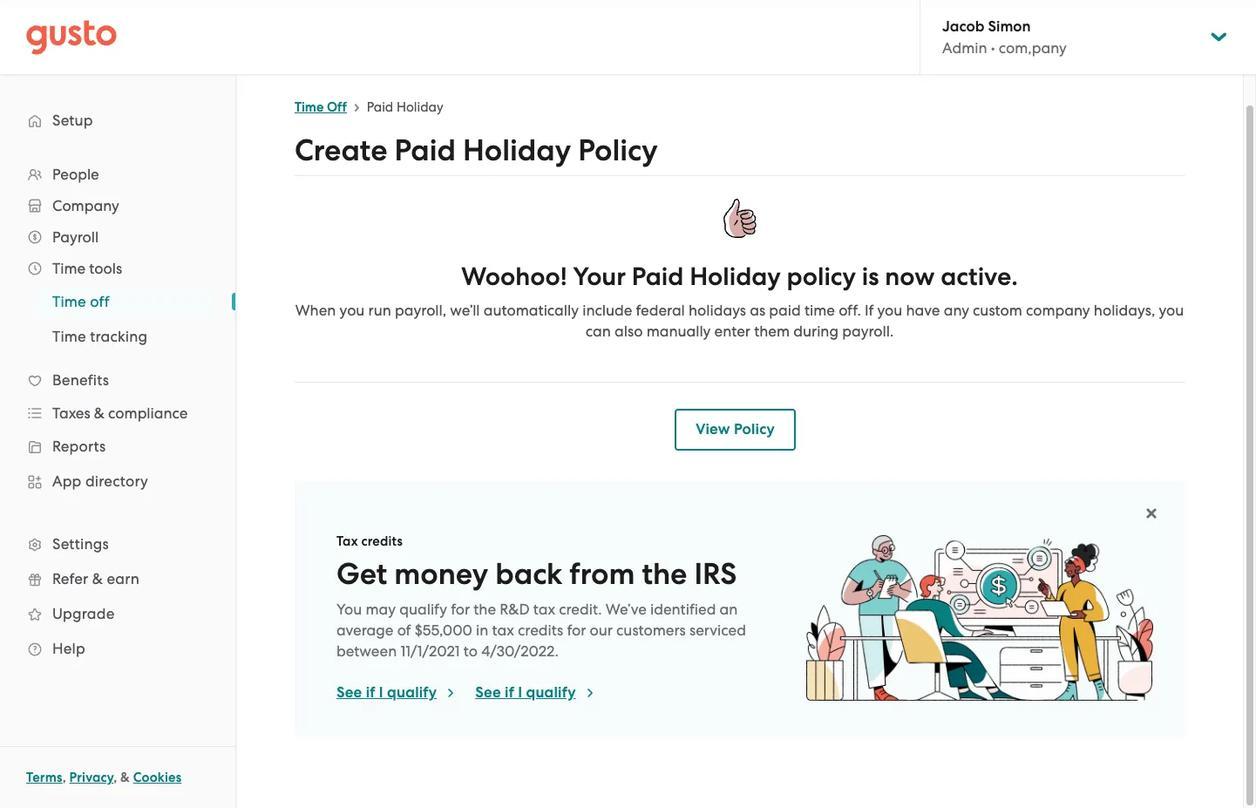 Task type: locate. For each thing, give the bounding box(es) containing it.
create paid holiday policy
[[295, 133, 658, 168]]

1 i from the left
[[379, 683, 383, 702]]

0 horizontal spatial holiday
[[397, 99, 443, 115]]

r&d
[[500, 601, 530, 618]]

0 horizontal spatial see if i qualify link
[[336, 683, 458, 704]]

terms link
[[26, 770, 62, 785]]

1 horizontal spatial tax
[[533, 601, 555, 618]]

money
[[394, 556, 488, 592]]

time
[[295, 99, 324, 115], [52, 260, 86, 277], [52, 293, 86, 310], [52, 328, 86, 345]]

2 horizontal spatial paid
[[632, 262, 684, 292]]

0 horizontal spatial policy
[[578, 133, 658, 168]]

1 horizontal spatial ,
[[113, 770, 117, 785]]

cookies button
[[133, 767, 182, 788]]

2 vertical spatial paid
[[632, 262, 684, 292]]

qualify up of on the left
[[399, 601, 447, 618]]

tools
[[89, 260, 122, 277]]

cookies
[[133, 770, 182, 785]]

0 horizontal spatial see
[[336, 683, 362, 702]]

for down credit.
[[567, 622, 586, 639]]

the
[[642, 556, 687, 592], [474, 601, 496, 618]]

, left privacy link
[[62, 770, 66, 785]]

refer
[[52, 570, 88, 588]]

the up identified
[[642, 556, 687, 592]]

1 vertical spatial paid
[[394, 133, 456, 168]]

privacy
[[69, 770, 113, 785]]

see if i qualify link down between
[[336, 683, 458, 704]]

see if i qualify
[[336, 683, 437, 702], [475, 683, 576, 702]]

1 horizontal spatial see if i qualify
[[475, 683, 576, 702]]

list
[[0, 159, 235, 666], [0, 284, 235, 354]]

& left cookies
[[120, 770, 130, 785]]

0 vertical spatial the
[[642, 556, 687, 592]]

see if i qualify link down '4/30/2022.'
[[475, 683, 597, 704]]

1 see if i qualify from the left
[[336, 683, 437, 702]]

0 horizontal spatial ,
[[62, 770, 66, 785]]

1 vertical spatial &
[[92, 570, 103, 588]]

if down '4/30/2022.'
[[505, 683, 514, 702]]

1 horizontal spatial if
[[505, 683, 514, 702]]

1 horizontal spatial i
[[518, 683, 522, 702]]

time off
[[295, 99, 347, 115]]

& for compliance
[[94, 405, 105, 422]]

payroll.
[[842, 323, 894, 340]]

if
[[865, 302, 874, 319]]

2 see if i qualify from the left
[[475, 683, 576, 702]]

for
[[451, 601, 470, 618], [567, 622, 586, 639]]

qualify
[[399, 601, 447, 618], [387, 683, 437, 702], [526, 683, 576, 702]]

1 see if i qualify link from the left
[[336, 683, 458, 704]]

0 horizontal spatial you
[[340, 302, 365, 319]]

for up '$55,000'
[[451, 601, 470, 618]]

policy
[[787, 262, 856, 292]]

can
[[586, 323, 611, 340]]

credits up '4/30/2022.'
[[518, 622, 563, 639]]

people
[[52, 166, 99, 183]]

irs
[[694, 556, 737, 592]]

1 horizontal spatial paid
[[394, 133, 456, 168]]

privacy link
[[69, 770, 113, 785]]

see down to
[[475, 683, 501, 702]]

see if i qualify down '4/30/2022.'
[[475, 683, 576, 702]]

1 horizontal spatial for
[[567, 622, 586, 639]]

0 horizontal spatial see if i qualify
[[336, 683, 437, 702]]

•
[[991, 39, 995, 57]]

2 list from the top
[[0, 284, 235, 354]]

2 i from the left
[[518, 683, 522, 702]]

0 vertical spatial policy
[[578, 133, 658, 168]]

refer & earn link
[[17, 563, 218, 595]]

during
[[793, 323, 839, 340]]

see down between
[[336, 683, 362, 702]]

3 you from the left
[[1159, 302, 1184, 319]]

2 vertical spatial &
[[120, 770, 130, 785]]

1 horizontal spatial see
[[475, 683, 501, 702]]

1 vertical spatial holiday
[[463, 133, 571, 168]]

the up "in"
[[474, 601, 496, 618]]

2 horizontal spatial holiday
[[690, 262, 781, 292]]

refer & earn
[[52, 570, 139, 588]]

payroll button
[[17, 221, 218, 253]]

see if i qualify down between
[[336, 683, 437, 702]]

you right if
[[878, 302, 903, 319]]

taxes
[[52, 405, 90, 422]]

0 horizontal spatial if
[[366, 683, 375, 702]]

serviced
[[690, 622, 746, 639]]

paid down paid holiday
[[394, 133, 456, 168]]

time inside dropdown button
[[52, 260, 86, 277]]

credits right tax
[[361, 534, 403, 549]]

company
[[1026, 302, 1090, 319]]

i down between
[[379, 683, 383, 702]]

& right taxes
[[94, 405, 105, 422]]

0 vertical spatial paid
[[367, 99, 393, 115]]

1 horizontal spatial the
[[642, 556, 687, 592]]

i
[[379, 683, 383, 702], [518, 683, 522, 702]]

them
[[754, 323, 790, 340]]

paid up federal
[[632, 262, 684, 292]]

if down between
[[366, 683, 375, 702]]

1 horizontal spatial you
[[878, 302, 903, 319]]

2 , from the left
[[113, 770, 117, 785]]

also
[[615, 323, 643, 340]]

your
[[573, 262, 626, 292]]

time for time tools
[[52, 260, 86, 277]]

settings link
[[17, 528, 218, 560]]

i down '4/30/2022.'
[[518, 683, 522, 702]]

have
[[906, 302, 940, 319]]

get
[[336, 556, 387, 592]]

company
[[52, 197, 119, 214]]

, left cookies
[[113, 770, 117, 785]]

payroll
[[52, 228, 99, 246]]

0 horizontal spatial i
[[379, 683, 383, 702]]

0 vertical spatial credits
[[361, 534, 403, 549]]

we've
[[606, 601, 647, 618]]

time off link
[[295, 99, 347, 115]]

qualify inside tax credits get money back from the irs you may qualify for the r&d tax credit. we've identified an average of $55,000 in tax credits for our customers serviced between 11/1/2021 to 4/30/2022.
[[399, 601, 447, 618]]

1 list from the top
[[0, 159, 235, 666]]

1 horizontal spatial see if i qualify link
[[475, 683, 597, 704]]

tax right 'r&d'
[[533, 601, 555, 618]]

2 horizontal spatial you
[[1159, 302, 1184, 319]]

1 vertical spatial tax
[[492, 622, 514, 639]]

we'll
[[450, 302, 480, 319]]

1 vertical spatial the
[[474, 601, 496, 618]]

1 vertical spatial credits
[[518, 622, 563, 639]]

taxes & compliance button
[[17, 398, 218, 429]]

& left earn
[[92, 570, 103, 588]]

list containing people
[[0, 159, 235, 666]]

paid right off
[[367, 99, 393, 115]]

back
[[495, 556, 563, 592]]

1 horizontal spatial credits
[[518, 622, 563, 639]]

time
[[805, 302, 835, 319]]

between
[[336, 643, 397, 660]]

tax right "in"
[[492, 622, 514, 639]]

& inside dropdown button
[[94, 405, 105, 422]]

2 see from the left
[[475, 683, 501, 702]]

0 horizontal spatial credits
[[361, 534, 403, 549]]

1 horizontal spatial policy
[[734, 420, 775, 439]]

average
[[336, 622, 394, 639]]

2 see if i qualify link from the left
[[475, 683, 597, 704]]

terms , privacy , & cookies
[[26, 770, 182, 785]]

when
[[295, 302, 336, 319]]

0 horizontal spatial for
[[451, 601, 470, 618]]

2 vertical spatial holiday
[[690, 262, 781, 292]]

an
[[720, 601, 738, 618]]

benefits link
[[17, 364, 218, 396]]

policy
[[578, 133, 658, 168], [734, 420, 775, 439]]

0 vertical spatial &
[[94, 405, 105, 422]]

gusto navigation element
[[0, 75, 235, 694]]

you left 'run'
[[340, 302, 365, 319]]

woohoo!
[[461, 262, 567, 292]]

see if i qualify link
[[336, 683, 458, 704], [475, 683, 597, 704]]

tax credits get money back from the irs you may qualify for the r&d tax credit. we've identified an average of $55,000 in tax credits for our customers serviced between 11/1/2021 to 4/30/2022.
[[336, 534, 746, 660]]

tracking
[[90, 328, 148, 345]]

you
[[340, 302, 365, 319], [878, 302, 903, 319], [1159, 302, 1184, 319]]

1 you from the left
[[340, 302, 365, 319]]

taxes & compliance
[[52, 405, 188, 422]]

benefits
[[52, 371, 109, 389]]

jacob
[[942, 17, 985, 36]]

you right holidays,
[[1159, 302, 1184, 319]]



Task type: describe. For each thing, give the bounding box(es) containing it.
list containing time off
[[0, 284, 235, 354]]

terms
[[26, 770, 62, 785]]

holidays,
[[1094, 302, 1155, 319]]

help link
[[17, 633, 218, 664]]

view policy link
[[675, 409, 796, 451]]

0 horizontal spatial the
[[474, 601, 496, 618]]

1 , from the left
[[62, 770, 66, 785]]

in
[[476, 622, 489, 639]]

earn
[[107, 570, 139, 588]]

create
[[295, 133, 387, 168]]

may
[[366, 601, 396, 618]]

tax
[[336, 534, 358, 549]]

enter
[[714, 323, 751, 340]]

app
[[52, 473, 82, 490]]

qualify down '11/1/2021'
[[387, 683, 437, 702]]

people button
[[17, 159, 218, 190]]

app directory link
[[17, 466, 218, 497]]

of
[[397, 622, 411, 639]]

now
[[885, 262, 935, 292]]

reports
[[52, 438, 106, 455]]

identified
[[650, 601, 716, 618]]

home image
[[26, 20, 117, 54]]

0 vertical spatial tax
[[533, 601, 555, 618]]

1 horizontal spatial holiday
[[463, 133, 571, 168]]

jacob simon admin • com,pany
[[942, 17, 1067, 57]]

reports link
[[17, 431, 218, 462]]

automatically
[[484, 302, 579, 319]]

see if i qualify for 1st see if i qualify link from the left
[[336, 683, 437, 702]]

custom
[[973, 302, 1022, 319]]

woohoo! your paid holiday policy is now active.
[[461, 262, 1018, 292]]

off.
[[839, 302, 861, 319]]

off
[[327, 99, 347, 115]]

company button
[[17, 190, 218, 221]]

com,pany
[[999, 39, 1067, 57]]

as
[[750, 302, 766, 319]]

customers
[[616, 622, 686, 639]]

time off
[[52, 293, 110, 310]]

upgrade link
[[17, 598, 218, 629]]

time tracking link
[[31, 321, 218, 352]]

holidays
[[689, 302, 746, 319]]

active.
[[941, 262, 1018, 292]]

simon
[[988, 17, 1031, 36]]

2 if from the left
[[505, 683, 514, 702]]

time for time off
[[295, 99, 324, 115]]

settings
[[52, 535, 109, 553]]

0 vertical spatial holiday
[[397, 99, 443, 115]]

payroll,
[[395, 302, 446, 319]]

paid holiday
[[367, 99, 443, 115]]

1 vertical spatial for
[[567, 622, 586, 639]]

1 see from the left
[[336, 683, 362, 702]]

upgrade
[[52, 605, 115, 622]]

federal
[[636, 302, 685, 319]]

1 vertical spatial policy
[[734, 420, 775, 439]]

4/30/2022.
[[481, 643, 559, 660]]

$55,000
[[415, 622, 472, 639]]

you
[[336, 601, 362, 618]]

time tools button
[[17, 253, 218, 284]]

11/1/2021
[[401, 643, 460, 660]]

off
[[90, 293, 110, 310]]

manually
[[647, 323, 711, 340]]

1 if from the left
[[366, 683, 375, 702]]

see if i qualify for 2nd see if i qualify link from left
[[475, 683, 576, 702]]

& for earn
[[92, 570, 103, 588]]

help
[[52, 640, 85, 657]]

is
[[862, 262, 879, 292]]

app directory
[[52, 473, 148, 490]]

include
[[582, 302, 632, 319]]

0 horizontal spatial tax
[[492, 622, 514, 639]]

0 vertical spatial for
[[451, 601, 470, 618]]

directory
[[85, 473, 148, 490]]

time tools
[[52, 260, 122, 277]]

admin
[[942, 39, 987, 57]]

from
[[570, 556, 635, 592]]

2 you from the left
[[878, 302, 903, 319]]

0 horizontal spatial paid
[[367, 99, 393, 115]]

qualify down '4/30/2022.'
[[526, 683, 576, 702]]

time for time tracking
[[52, 328, 86, 345]]

run
[[368, 302, 391, 319]]

setup
[[52, 112, 93, 129]]

any
[[944, 302, 969, 319]]

time tracking
[[52, 328, 148, 345]]

to
[[464, 643, 478, 660]]

view
[[696, 420, 730, 439]]

time for time off
[[52, 293, 86, 310]]

credit.
[[559, 601, 602, 618]]

compliance
[[108, 405, 188, 422]]

setup link
[[17, 105, 218, 136]]



Task type: vqa. For each thing, say whether or not it's contained in the screenshot.
$55,000
yes



